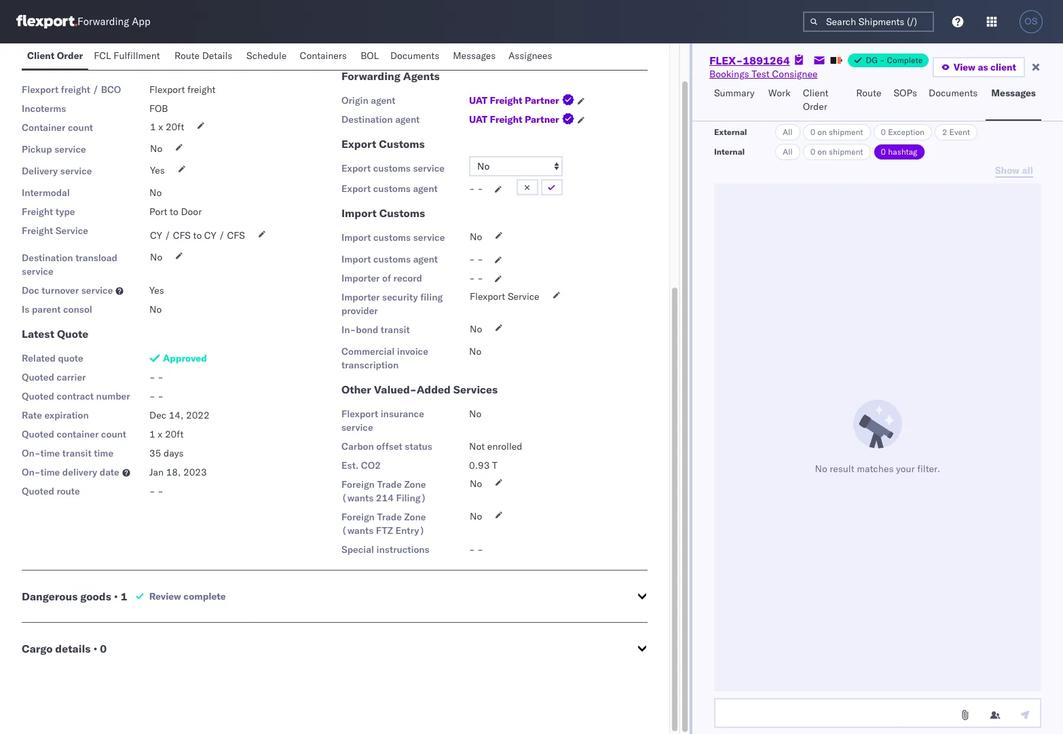 Task type: locate. For each thing, give the bounding box(es) containing it.
your
[[896, 463, 915, 475]]

1 horizontal spatial cfs
[[227, 230, 245, 242]]

transit for bond
[[381, 324, 410, 336]]

no
[[150, 143, 162, 155], [149, 187, 162, 199], [470, 231, 482, 243], [150, 251, 162, 263], [149, 304, 162, 316], [470, 323, 482, 335], [469, 346, 482, 358], [469, 408, 482, 420], [815, 463, 828, 475], [470, 478, 482, 490], [470, 511, 482, 523]]

0 vertical spatial (wants
[[342, 492, 374, 505]]

3 quoted from the top
[[22, 428, 54, 441]]

consol
[[63, 304, 92, 316]]

0 vertical spatial all button
[[775, 124, 800, 141]]

1 freight from the left
[[61, 84, 90, 96]]

import for import customs
[[342, 206, 377, 220]]

pickup service
[[22, 143, 86, 156]]

freight down "ocean fcl"
[[61, 84, 90, 96]]

1 horizontal spatial cy
[[204, 230, 216, 242]]

• right goods
[[114, 590, 118, 604]]

2 zone from the top
[[404, 511, 426, 524]]

shipment for 0 hashtag
[[829, 147, 864, 157]]

provider
[[342, 305, 378, 317]]

originates
[[22, 20, 67, 32]]

in-bond transit
[[342, 324, 410, 336]]

freight type
[[22, 206, 75, 218]]

0 vertical spatial customs
[[379, 137, 425, 151]]

1 export from the top
[[342, 137, 376, 151]]

1 quoted from the top
[[22, 371, 54, 384]]

forwarding app
[[77, 15, 151, 28]]

messages button left assignees
[[448, 43, 503, 70]]

0 vertical spatial on-
[[22, 448, 40, 460]]

freight for flexport freight
[[187, 84, 216, 96]]

0 vertical spatial order
[[57, 50, 83, 62]]

on- for on-time transit time
[[22, 448, 40, 460]]

trade for 214
[[377, 479, 402, 491]]

partner for destination agent
[[525, 113, 559, 126]]

2 uat from the top
[[469, 113, 488, 126]]

0 vertical spatial route
[[174, 50, 200, 62]]

2 cfs from the left
[[227, 230, 245, 242]]

1 right goods
[[121, 590, 127, 604]]

messages down client
[[992, 87, 1036, 99]]

documents button up 2 event
[[924, 81, 986, 121]]

destination down the freight service
[[22, 252, 73, 264]]

0
[[811, 127, 816, 137], [881, 127, 886, 137], [811, 147, 816, 157], [881, 147, 886, 157], [100, 642, 107, 656]]

service up import customs agent
[[413, 232, 445, 244]]

2 quoted from the top
[[22, 390, 54, 403]]

1 (wants from the top
[[342, 492, 374, 505]]

record
[[394, 272, 422, 285]]

forwarding for forwarding app
[[77, 15, 129, 28]]

route details
[[174, 50, 232, 62]]

service for destination transload service
[[22, 266, 53, 278]]

order right work button
[[803, 101, 828, 113]]

1 down fob
[[150, 121, 156, 133]]

1 vertical spatial client order button
[[798, 81, 851, 121]]

1 horizontal spatial forwarding
[[342, 69, 401, 83]]

insurance
[[381, 408, 424, 420]]

flexport inside flexport insurance service
[[342, 408, 378, 420]]

0 vertical spatial documents
[[390, 50, 440, 62]]

service for doc turnover service
[[81, 285, 113, 297]]

2 vertical spatial 1
[[121, 590, 127, 604]]

client order button
[[22, 43, 88, 70], [798, 81, 851, 121]]

1 vertical spatial trade
[[377, 511, 402, 524]]

quote
[[57, 327, 88, 341]]

flex-1891264 link
[[710, 54, 790, 67]]

1 horizontal spatial client order
[[803, 87, 829, 113]]

quoted route
[[22, 486, 80, 498]]

import down export customs agent
[[342, 206, 377, 220]]

messages
[[453, 50, 496, 62], [992, 87, 1036, 99]]

0 vertical spatial service
[[56, 225, 88, 237]]

yes
[[150, 164, 165, 177], [149, 285, 164, 297]]

importer up provider
[[342, 291, 380, 304]]

flexport insurance service
[[342, 408, 424, 434]]

agent
[[371, 94, 396, 107], [395, 113, 420, 126], [413, 183, 438, 195], [413, 253, 438, 266]]

flexport up fob
[[149, 84, 185, 96]]

0 vertical spatial all
[[783, 127, 793, 137]]

0 vertical spatial import
[[342, 206, 377, 220]]

time for transit
[[40, 448, 60, 460]]

customs for export customs service
[[373, 162, 411, 175]]

35
[[149, 448, 161, 460]]

import for import customs service
[[342, 232, 371, 244]]

latest
[[22, 327, 54, 341]]

shipment left the 0 hashtag in the top of the page
[[829, 147, 864, 157]]

destination for destination transload service
[[22, 252, 73, 264]]

agents
[[403, 69, 440, 83]]

1 horizontal spatial route
[[856, 87, 882, 99]]

to down door at the left of the page
[[193, 230, 202, 242]]

0 vertical spatial count
[[68, 122, 93, 134]]

2 on from the top
[[818, 147, 827, 157]]

on- up quoted route at the left of page
[[22, 467, 40, 479]]

0 vertical spatial 20ft
[[166, 121, 184, 133]]

1 x 20ft up 35 days
[[149, 428, 184, 441]]

on- down rate
[[22, 448, 40, 460]]

0 horizontal spatial messages
[[453, 50, 496, 62]]

0 horizontal spatial route
[[174, 50, 200, 62]]

1 vertical spatial uat freight partner link
[[469, 113, 577, 126]]

customs up the of
[[374, 253, 411, 266]]

uat freight partner for destination agent
[[469, 113, 559, 126]]

importer inside importer security filing provider
[[342, 291, 380, 304]]

export down "destination agent"
[[342, 137, 376, 151]]

(wants inside the foreign trade zone (wants ftz entry)
[[342, 525, 374, 537]]

1 vertical spatial partner
[[525, 113, 559, 126]]

on for 0 exception
[[818, 127, 827, 137]]

1 vertical spatial to
[[193, 230, 202, 242]]

1 on from the top
[[818, 127, 827, 137]]

2 vertical spatial import
[[342, 253, 371, 266]]

all button for internal
[[775, 144, 800, 160]]

2 trade from the top
[[377, 511, 402, 524]]

route for route
[[856, 87, 882, 99]]

1 import from the top
[[342, 206, 377, 220]]

originates from smb app
[[22, 20, 114, 45]]

1 vertical spatial all
[[783, 147, 793, 157]]

count right container
[[101, 428, 126, 441]]

2 customs from the top
[[379, 206, 425, 220]]

export for export customs agent
[[342, 183, 371, 195]]

route down dg
[[856, 87, 882, 99]]

summary
[[714, 87, 755, 99]]

foreign down est. co2
[[342, 479, 375, 491]]

fcl down smb
[[94, 50, 111, 62]]

0 horizontal spatial messages button
[[448, 43, 503, 70]]

2 (wants from the top
[[342, 525, 374, 537]]

(wants left 214
[[342, 492, 374, 505]]

shipment
[[829, 127, 864, 137], [829, 147, 864, 157]]

0 vertical spatial shipment
[[829, 127, 864, 137]]

0 vertical spatial forwarding
[[77, 15, 129, 28]]

service inside flexport insurance service
[[342, 422, 373, 434]]

destination down origin agent
[[342, 113, 393, 126]]

external
[[714, 127, 747, 137]]

foreign for foreign trade zone (wants ftz entry)
[[342, 511, 375, 524]]

on-time delivery date
[[22, 467, 119, 479]]

trade inside foreign trade zone (wants 214 filing)
[[377, 479, 402, 491]]

destination transload service
[[22, 252, 117, 278]]

20ft down fob
[[166, 121, 184, 133]]

0 vertical spatial uat freight partner
[[469, 94, 559, 107]]

2 0 on shipment from the top
[[811, 147, 864, 157]]

customs for export customs agent
[[373, 183, 411, 195]]

transcription
[[342, 359, 399, 371]]

transit down container
[[62, 448, 91, 460]]

complete
[[184, 591, 226, 603]]

2 shipment from the top
[[829, 147, 864, 157]]

intermodal
[[22, 187, 70, 199]]

foreign trade zone (wants ftz entry)
[[342, 511, 426, 537]]

0 vertical spatial transit
[[381, 324, 410, 336]]

4 quoted from the top
[[22, 486, 54, 498]]

3 export from the top
[[342, 183, 371, 195]]

0 horizontal spatial forwarding
[[77, 15, 129, 28]]

2 vertical spatial export
[[342, 183, 371, 195]]

forwarding
[[77, 15, 129, 28], [342, 69, 401, 83]]

client order down originates from smb app
[[27, 50, 83, 62]]

export up the "import customs" in the top left of the page
[[342, 183, 371, 195]]

20ft up days
[[165, 428, 184, 441]]

foreign inside the foreign trade zone (wants ftz entry)
[[342, 511, 375, 524]]

customs up import customs service
[[379, 206, 425, 220]]

related quote
[[22, 352, 83, 365]]

0 horizontal spatial client order button
[[22, 43, 88, 70]]

2 all button from the top
[[775, 144, 800, 160]]

1 vertical spatial all button
[[775, 144, 800, 160]]

dec 14, 2022
[[149, 409, 210, 422]]

1 foreign from the top
[[342, 479, 375, 491]]

1 horizontal spatial documents
[[929, 87, 978, 99]]

1 vertical spatial on
[[818, 147, 827, 157]]

1 vertical spatial •
[[93, 642, 97, 656]]

1 vertical spatial x
[[158, 428, 162, 441]]

1 vertical spatial foreign
[[342, 511, 375, 524]]

0 vertical spatial destination
[[342, 113, 393, 126]]

shipment down route button at the top of the page
[[829, 127, 864, 137]]

1 horizontal spatial •
[[114, 590, 118, 604]]

documents up agents
[[390, 50, 440, 62]]

1 vertical spatial transit
[[62, 448, 91, 460]]

messages left assignees
[[453, 50, 496, 62]]

messages for bottom messages 'button'
[[992, 87, 1036, 99]]

special
[[342, 544, 374, 556]]

import up importer of record
[[342, 253, 371, 266]]

documents down view
[[929, 87, 978, 99]]

customs for import customs service
[[374, 232, 411, 244]]

214
[[376, 492, 394, 505]]

uat
[[469, 94, 488, 107], [469, 113, 488, 126]]

customs up export customs agent
[[373, 162, 411, 175]]

to right port
[[170, 206, 178, 218]]

all
[[783, 127, 793, 137], [783, 147, 793, 157]]

freight
[[490, 94, 523, 107], [490, 113, 523, 126], [22, 206, 53, 218], [22, 225, 53, 237]]

count up pickup service
[[68, 122, 93, 134]]

client down consignee
[[803, 87, 829, 99]]

1 horizontal spatial count
[[101, 428, 126, 441]]

special instructions
[[342, 544, 430, 556]]

1 horizontal spatial transit
[[381, 324, 410, 336]]

cargo
[[22, 642, 53, 656]]

door
[[181, 206, 202, 218]]

1 horizontal spatial documents button
[[924, 81, 986, 121]]

1 uat from the top
[[469, 94, 488, 107]]

0 horizontal spatial order
[[57, 50, 83, 62]]

service down pickup service
[[60, 165, 92, 177]]

bookings test consignee link
[[710, 67, 818, 81]]

bco
[[101, 84, 121, 96]]

client order button down consignee
[[798, 81, 851, 121]]

customs up export customs service
[[379, 137, 425, 151]]

2 export from the top
[[342, 162, 371, 175]]

1 x 20ft
[[150, 121, 184, 133], [149, 428, 184, 441]]

1 x 20ft down fob
[[150, 121, 184, 133]]

complete
[[887, 55, 923, 65]]

service down container count
[[54, 143, 86, 156]]

0 vertical spatial on
[[818, 127, 827, 137]]

order
[[57, 50, 83, 62], [803, 101, 828, 113]]

0 vertical spatial to
[[170, 206, 178, 218]]

time up on-time delivery date
[[40, 448, 60, 460]]

zone inside foreign trade zone (wants 214 filing)
[[404, 479, 426, 491]]

time for delivery
[[40, 467, 60, 479]]

1 vertical spatial shipment
[[829, 147, 864, 157]]

forwarding for forwarding agents
[[342, 69, 401, 83]]

(wants inside foreign trade zone (wants 214 filing)
[[342, 492, 374, 505]]

foreign up special
[[342, 511, 375, 524]]

service
[[56, 225, 88, 237], [508, 291, 540, 303]]

destination for destination agent
[[342, 113, 393, 126]]

client down the app
[[27, 50, 55, 62]]

quoted for quoted contract number
[[22, 390, 54, 403]]

1 vertical spatial service
[[508, 291, 540, 303]]

approved
[[163, 352, 207, 365]]

1 vertical spatial import
[[342, 232, 371, 244]]

fcl
[[94, 50, 111, 62], [71, 58, 92, 72]]

quoted down related
[[22, 371, 54, 384]]

service up carbon
[[342, 422, 373, 434]]

agent up record
[[413, 253, 438, 266]]

1 partner from the top
[[525, 94, 559, 107]]

1 up 35
[[149, 428, 155, 441]]

jan 18, 2023
[[149, 467, 207, 479]]

shipper
[[342, 45, 376, 58]]

1 uat freight partner link from the top
[[469, 94, 577, 107]]

2 on- from the top
[[22, 467, 40, 479]]

1 0 on shipment from the top
[[811, 127, 864, 137]]

all for external
[[783, 127, 793, 137]]

related
[[22, 352, 56, 365]]

customs for export customs
[[379, 137, 425, 151]]

consignee
[[772, 68, 818, 80]]

0 horizontal spatial •
[[93, 642, 97, 656]]

flexport right filing
[[470, 291, 505, 303]]

1 vertical spatial messages button
[[986, 81, 1042, 121]]

import down the "import customs" in the top left of the page
[[342, 232, 371, 244]]

shipment for 0 exception
[[829, 127, 864, 137]]

service inside destination transload service
[[22, 266, 53, 278]]

2 importer from the top
[[342, 291, 380, 304]]

bol button
[[355, 43, 385, 70]]

freight down the route details button
[[187, 84, 216, 96]]

on for 0 hashtag
[[818, 147, 827, 157]]

fcl fulfillment button
[[88, 43, 169, 70]]

quoted for quoted container count
[[22, 428, 54, 441]]

customs for import customs agent
[[374, 253, 411, 266]]

flexport down other
[[342, 408, 378, 420]]

enrolled
[[487, 441, 523, 453]]

export down export customs
[[342, 162, 371, 175]]

fcl up flexport freight / bco
[[71, 58, 92, 72]]

service up export customs agent
[[413, 162, 445, 175]]

pickup
[[22, 143, 52, 156]]

0 horizontal spatial cfs
[[173, 230, 191, 242]]

documents for the bottommost documents button
[[929, 87, 978, 99]]

route button
[[851, 81, 889, 121]]

trade up 214
[[377, 479, 402, 491]]

1 cfs from the left
[[173, 230, 191, 242]]

1 vertical spatial client
[[803, 87, 829, 99]]

1 horizontal spatial destination
[[342, 113, 393, 126]]

None text field
[[714, 699, 1042, 729]]

customs down export customs service
[[373, 183, 411, 195]]

1 importer from the top
[[342, 272, 380, 285]]

2 uat freight partner from the top
[[469, 113, 559, 126]]

quoted down rate
[[22, 428, 54, 441]]

0 vertical spatial messages
[[453, 50, 496, 62]]

1 vertical spatial messages
[[992, 87, 1036, 99]]

1 on- from the top
[[22, 448, 40, 460]]

documents button right bol
[[385, 43, 448, 70]]

zone up filing)
[[404, 479, 426, 491]]

0 vertical spatial trade
[[377, 479, 402, 491]]

0 vertical spatial uat freight partner link
[[469, 94, 577, 107]]

1 uat freight partner from the top
[[469, 94, 559, 107]]

order down originates from smb app
[[57, 50, 83, 62]]

1 vertical spatial client order
[[803, 87, 829, 113]]

x down fob
[[158, 121, 163, 133]]

• right details
[[93, 642, 97, 656]]

rate
[[22, 409, 42, 422]]

trade up ftz
[[377, 511, 402, 524]]

1 zone from the top
[[404, 479, 426, 491]]

client order down consignee
[[803, 87, 829, 113]]

summary button
[[709, 81, 763, 121]]

on- for on-time delivery date
[[22, 467, 40, 479]]

dec
[[149, 409, 166, 422]]

importer left the of
[[342, 272, 380, 285]]

1 vertical spatial uat freight partner
[[469, 113, 559, 126]]

route
[[174, 50, 200, 62], [856, 87, 882, 99]]

1 vertical spatial on-
[[22, 467, 40, 479]]

service for flexport service
[[508, 291, 540, 303]]

route left the details
[[174, 50, 200, 62]]

2 foreign from the top
[[342, 511, 375, 524]]

time up date
[[94, 448, 113, 460]]

1 horizontal spatial fcl
[[94, 50, 111, 62]]

flexport up incoterms
[[22, 84, 58, 96]]

1 horizontal spatial to
[[193, 230, 202, 242]]

0 vertical spatial client order
[[27, 50, 83, 62]]

sops
[[894, 87, 917, 99]]

2 import from the top
[[342, 232, 371, 244]]

destination inside destination transload service
[[22, 252, 73, 264]]

on
[[818, 127, 827, 137], [818, 147, 827, 157]]

zone up "entry)"
[[404, 511, 426, 524]]

service up the consol
[[81, 285, 113, 297]]

2 freight from the left
[[187, 84, 216, 96]]

trade for ftz
[[377, 511, 402, 524]]

0 vertical spatial zone
[[404, 479, 426, 491]]

quoted left route
[[22, 486, 54, 498]]

service up doc
[[22, 266, 53, 278]]

2 horizontal spatial /
[[219, 230, 225, 242]]

1 horizontal spatial messages
[[992, 87, 1036, 99]]

flexport for flexport insurance service
[[342, 408, 378, 420]]

1 all from the top
[[783, 127, 793, 137]]

export for export customs
[[342, 137, 376, 151]]

flexport
[[22, 84, 58, 96], [149, 84, 185, 96], [470, 291, 505, 303], [342, 408, 378, 420]]

1 all button from the top
[[775, 124, 800, 141]]

offset
[[376, 441, 403, 453]]

messages button down client
[[986, 81, 1042, 121]]

1 vertical spatial 1
[[149, 428, 155, 441]]

all button for external
[[775, 124, 800, 141]]

0 vertical spatial importer
[[342, 272, 380, 285]]

on-time transit time
[[22, 448, 113, 460]]

0 horizontal spatial client
[[27, 50, 55, 62]]

flexport for flexport freight
[[149, 84, 185, 96]]

time up quoted route at the left of page
[[40, 467, 60, 479]]

rate expiration
[[22, 409, 89, 422]]

client order button down originates
[[22, 43, 88, 70]]

3 import from the top
[[342, 253, 371, 266]]

1 vertical spatial 0 on shipment
[[811, 147, 864, 157]]

0 on shipment for 0 exception
[[811, 127, 864, 137]]

zone for foreign trade zone (wants ftz entry)
[[404, 511, 426, 524]]

0 vertical spatial export
[[342, 137, 376, 151]]

1 horizontal spatial messages button
[[986, 81, 1042, 121]]

2 partner from the top
[[525, 113, 559, 126]]

x down dec
[[158, 428, 162, 441]]

0 vertical spatial •
[[114, 590, 118, 604]]

2
[[943, 127, 948, 137]]

ocean fcl
[[35, 58, 92, 72]]

(wants up special
[[342, 525, 374, 537]]

export customs agent
[[342, 183, 438, 195]]

dg
[[866, 55, 878, 65]]

customs for import customs
[[379, 206, 425, 220]]

1 vertical spatial route
[[856, 87, 882, 99]]

2 uat freight partner link from the top
[[469, 113, 577, 126]]

turnover
[[42, 285, 79, 297]]

foreign inside foreign trade zone (wants 214 filing)
[[342, 479, 375, 491]]

0 vertical spatial 0 on shipment
[[811, 127, 864, 137]]

1 shipment from the top
[[829, 127, 864, 137]]

2 all from the top
[[783, 147, 793, 157]]

est.
[[342, 460, 359, 472]]

1 customs from the top
[[379, 137, 425, 151]]

quoted up rate
[[22, 390, 54, 403]]

zone inside the foreign trade zone (wants ftz entry)
[[404, 511, 426, 524]]

1 vertical spatial destination
[[22, 252, 73, 264]]

flexport. image
[[16, 15, 77, 29]]

trade inside the foreign trade zone (wants ftz entry)
[[377, 511, 402, 524]]

1 vertical spatial documents
[[929, 87, 978, 99]]

0 vertical spatial yes
[[150, 164, 165, 177]]

customs up import customs agent
[[374, 232, 411, 244]]

containers
[[300, 50, 347, 62]]

transit down importer security filing provider
[[381, 324, 410, 336]]

1
[[150, 121, 156, 133], [149, 428, 155, 441], [121, 590, 127, 604]]

1 vertical spatial uat
[[469, 113, 488, 126]]

1 trade from the top
[[377, 479, 402, 491]]

0 horizontal spatial /
[[93, 84, 99, 96]]

to
[[170, 206, 178, 218], [193, 230, 202, 242]]



Task type: describe. For each thing, give the bounding box(es) containing it.
date
[[100, 467, 119, 479]]

bond
[[356, 324, 378, 336]]

view
[[954, 61, 976, 73]]

(wants for foreign trade zone (wants 214 filing)
[[342, 492, 374, 505]]

flexport service
[[470, 291, 540, 303]]

export customs service
[[342, 162, 445, 175]]

0 on shipment for 0 hashtag
[[811, 147, 864, 157]]

importer for importer of record
[[342, 272, 380, 285]]

agent up "destination agent"
[[371, 94, 396, 107]]

doc turnover service
[[22, 285, 113, 297]]

18,
[[166, 467, 181, 479]]

doc
[[22, 285, 39, 297]]

documents for documents button to the top
[[390, 50, 440, 62]]

jan
[[149, 467, 164, 479]]

status
[[405, 441, 433, 453]]

foreign trade zone (wants 214 filing)
[[342, 479, 427, 505]]

2022
[[186, 409, 210, 422]]

0 vertical spatial messages button
[[448, 43, 503, 70]]

uat freight partner link for origin agent
[[469, 94, 577, 107]]

0 vertical spatial client
[[27, 50, 55, 62]]

0.93
[[469, 460, 490, 472]]

work
[[768, 87, 791, 99]]

1 cy from the left
[[150, 230, 162, 242]]

services
[[454, 383, 498, 397]]

days
[[164, 448, 184, 460]]

app
[[132, 15, 151, 28]]

review
[[149, 591, 181, 603]]

service for import customs service
[[413, 232, 445, 244]]

(wants for foreign trade zone (wants ftz entry)
[[342, 525, 374, 537]]

• for goods
[[114, 590, 118, 604]]

assignees button
[[503, 43, 560, 70]]

0 vertical spatial 1 x 20ft
[[150, 121, 184, 133]]

flexport for flexport service
[[470, 291, 505, 303]]

other
[[342, 383, 371, 397]]

0 vertical spatial x
[[158, 121, 163, 133]]

fob
[[149, 103, 168, 115]]

entry)
[[396, 525, 425, 537]]

0 horizontal spatial count
[[68, 122, 93, 134]]

2 cy from the left
[[204, 230, 216, 242]]

service for flexport insurance service
[[342, 422, 373, 434]]

assignees
[[509, 50, 552, 62]]

valued-
[[374, 383, 417, 397]]

uat freight partner for origin agent
[[469, 94, 559, 107]]

importer for importer security filing provider
[[342, 291, 380, 304]]

smb
[[93, 20, 114, 32]]

agent up export customs
[[395, 113, 420, 126]]

from
[[70, 20, 91, 32]]

1 vertical spatial documents button
[[924, 81, 986, 121]]

os
[[1025, 16, 1038, 26]]

origin agent
[[342, 94, 396, 107]]

route for route details
[[174, 50, 200, 62]]

origin
[[342, 94, 369, 107]]

not
[[469, 441, 485, 453]]

filing)
[[396, 492, 427, 505]]

flexport for flexport freight / bco
[[22, 84, 58, 96]]

1 vertical spatial 1 x 20ft
[[149, 428, 184, 441]]

number
[[96, 390, 130, 403]]

route
[[57, 486, 80, 498]]

hashtag
[[888, 147, 918, 157]]

messages for the topmost messages 'button'
[[453, 50, 496, 62]]

cargo details • 0
[[22, 642, 107, 656]]

0 vertical spatial client order button
[[22, 43, 88, 70]]

uat for destination agent
[[469, 113, 488, 126]]

is
[[22, 304, 29, 316]]

zone for foreign trade zone (wants 214 filing)
[[404, 479, 426, 491]]

0 horizontal spatial fcl
[[71, 58, 92, 72]]

view as client button
[[933, 57, 1025, 77]]

2023
[[183, 467, 207, 479]]

• for details
[[93, 642, 97, 656]]

1 horizontal spatial order
[[803, 101, 828, 113]]

quoted for quoted route
[[22, 486, 54, 498]]

agent down export customs service
[[413, 183, 438, 195]]

latest quote
[[22, 327, 88, 341]]

export for export customs service
[[342, 162, 371, 175]]

bol
[[361, 50, 379, 62]]

details
[[202, 50, 232, 62]]

route details button
[[169, 43, 241, 70]]

quote
[[58, 352, 83, 365]]

quoted carrier
[[22, 371, 86, 384]]

internal
[[714, 147, 745, 157]]

dangerous
[[22, 590, 78, 604]]

goods
[[80, 590, 111, 604]]

1 horizontal spatial client order button
[[798, 81, 851, 121]]

ocean
[[35, 58, 69, 72]]

1 vertical spatial count
[[101, 428, 126, 441]]

test
[[752, 68, 770, 80]]

Search Shipments (/) text field
[[803, 12, 934, 32]]

fcl inside button
[[94, 50, 111, 62]]

filing
[[420, 291, 443, 304]]

fcl fulfillment
[[94, 50, 160, 62]]

schedule button
[[241, 43, 294, 70]]

review complete
[[149, 591, 226, 603]]

0 horizontal spatial client order
[[27, 50, 83, 62]]

flexport freight / bco
[[22, 84, 121, 96]]

dangerous goods • 1
[[22, 590, 127, 604]]

details
[[55, 642, 91, 656]]

container count
[[22, 122, 93, 134]]

delivery service
[[22, 165, 92, 177]]

uat for origin agent
[[469, 94, 488, 107]]

import customs agent
[[342, 253, 438, 266]]

service for export customs service
[[413, 162, 445, 175]]

ftz
[[376, 525, 393, 537]]

14,
[[169, 409, 184, 422]]

1 horizontal spatial client
[[803, 87, 829, 99]]

security
[[382, 291, 418, 304]]

all for internal
[[783, 147, 793, 157]]

sops button
[[889, 81, 924, 121]]

delivery
[[62, 467, 97, 479]]

co2
[[361, 460, 381, 472]]

foreign for foreign trade zone (wants 214 filing)
[[342, 479, 375, 491]]

import for import customs agent
[[342, 253, 371, 266]]

importer security filing provider
[[342, 291, 443, 317]]

partner for origin agent
[[525, 94, 559, 107]]

contract
[[57, 390, 94, 403]]

1 vertical spatial 20ft
[[165, 428, 184, 441]]

instructions
[[377, 544, 430, 556]]

0 vertical spatial documents button
[[385, 43, 448, 70]]

0 vertical spatial 1
[[150, 121, 156, 133]]

parent
[[32, 304, 61, 316]]

quoted for quoted carrier
[[22, 371, 54, 384]]

bookings test consignee
[[710, 68, 818, 80]]

1 horizontal spatial /
[[165, 230, 170, 242]]

service for freight service
[[56, 225, 88, 237]]

carbon
[[342, 441, 374, 453]]

freight for flexport freight / bco
[[61, 84, 90, 96]]

incoterms
[[22, 103, 66, 115]]

1 vertical spatial yes
[[149, 285, 164, 297]]

transload
[[75, 252, 117, 264]]

transit for time
[[62, 448, 91, 460]]

t
[[492, 460, 498, 472]]

added
[[417, 383, 451, 397]]

work button
[[763, 81, 798, 121]]

35 days
[[149, 448, 184, 460]]

matches
[[857, 463, 894, 475]]

uat freight partner link for destination agent
[[469, 113, 577, 126]]

forwarding app link
[[16, 15, 151, 29]]

flexport freight
[[149, 84, 216, 96]]

bookings
[[710, 68, 749, 80]]

type
[[56, 206, 75, 218]]



Task type: vqa. For each thing, say whether or not it's contained in the screenshot.
the left /
yes



